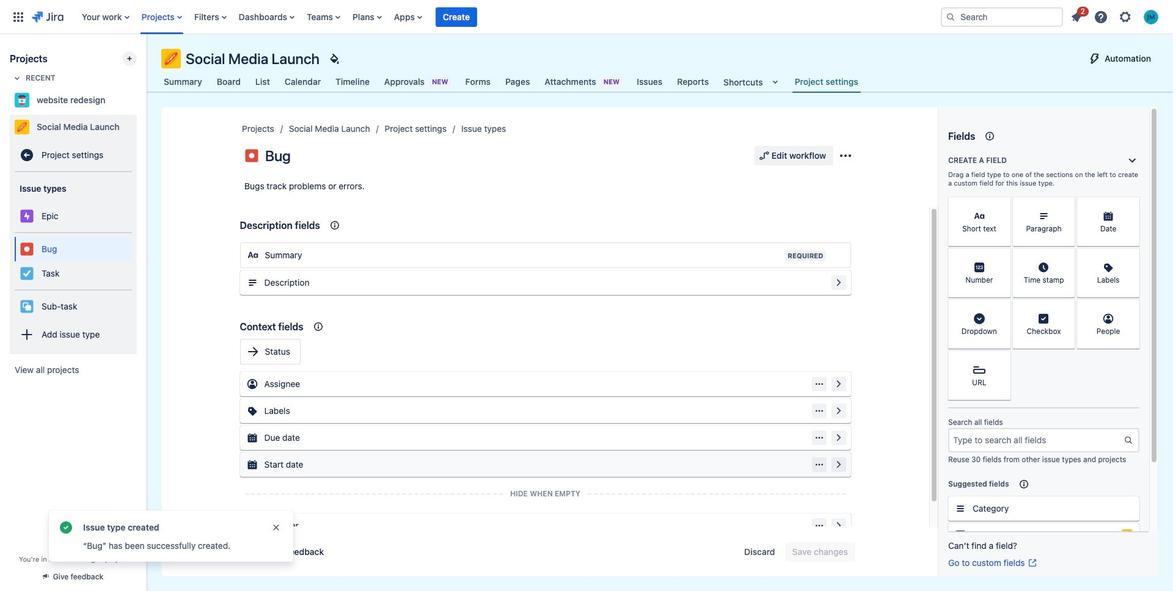 Task type: describe. For each thing, give the bounding box(es) containing it.
appswitcher icon image
[[11, 9, 26, 24]]

start date - open field configuration image
[[831, 458, 846, 472]]

more information about the suggested fields image
[[1017, 477, 1031, 492]]

notifications image
[[1069, 9, 1084, 24]]

add issue type image
[[20, 328, 34, 342]]

Search field
[[941, 7, 1063, 27]]

this link will be opened in a new tab image
[[1028, 559, 1037, 568]]

more actions for labels image
[[814, 406, 824, 416]]

create project image
[[125, 54, 134, 64]]

issue type icon image
[[244, 148, 259, 163]]

Type to search all fields text field
[[950, 430, 1124, 452]]

description fields element
[[235, 208, 856, 300]]

more information about the fields image
[[983, 129, 998, 144]]

search image
[[946, 12, 956, 22]]

due date - open field configuration image
[[831, 431, 846, 445]]

primary element
[[7, 0, 931, 34]]



Task type: locate. For each thing, give the bounding box(es) containing it.
assignee - open field configuration image
[[831, 377, 846, 392]]

collapse recent projects image
[[10, 71, 24, 86]]

tab list
[[154, 71, 868, 93]]

your profile and settings image
[[1144, 9, 1159, 24]]

success image
[[59, 521, 73, 535]]

1 horizontal spatial list
[[1066, 5, 1166, 28]]

group
[[755, 146, 856, 166], [15, 172, 132, 354], [15, 232, 132, 290], [737, 543, 856, 562]]

list item
[[436, 0, 477, 34], [1066, 5, 1089, 27]]

reporter - open field configuration image
[[831, 519, 846, 533]]

more actions for assignee image
[[814, 379, 824, 389]]

more information image
[[995, 250, 1009, 265], [1059, 250, 1074, 265], [995, 301, 1009, 316]]

sidebar navigation image
[[133, 49, 160, 73]]

list
[[76, 0, 931, 34], [1066, 5, 1166, 28]]

0 horizontal spatial list
[[76, 0, 931, 34]]

add to starred image
[[133, 93, 148, 108]]

dismiss image
[[271, 523, 281, 533]]

context fields element
[[235, 310, 856, 482]]

labels - open field configuration image
[[831, 404, 846, 419]]

more options image
[[838, 148, 853, 163]]

more actions for due date image
[[814, 433, 824, 443]]

set project background image
[[327, 51, 342, 66]]

hide when empty fields element
[[235, 480, 856, 543]]

help image
[[1094, 9, 1108, 24]]

None search field
[[941, 7, 1063, 27]]

more actions for start date image
[[814, 460, 824, 470]]

more actions for reporter image
[[814, 521, 824, 531]]

more information image
[[995, 199, 1009, 213], [1059, 199, 1074, 213], [1124, 199, 1138, 213], [1059, 301, 1074, 316], [1124, 301, 1138, 316]]

list item inside 'list'
[[1066, 5, 1089, 27]]

description - open field configuration image
[[831, 276, 846, 290]]

0 horizontal spatial list item
[[436, 0, 477, 34]]

banner
[[0, 0, 1173, 34]]

jira image
[[32, 9, 63, 24], [32, 9, 63, 24]]

1 horizontal spatial list item
[[1066, 5, 1089, 27]]

add to starred image
[[133, 120, 148, 134]]

automation image
[[1088, 51, 1102, 66]]

settings image
[[1118, 9, 1133, 24]]



Task type: vqa. For each thing, say whether or not it's contained in the screenshot.
1st add to starred image from the bottom of the page
yes



